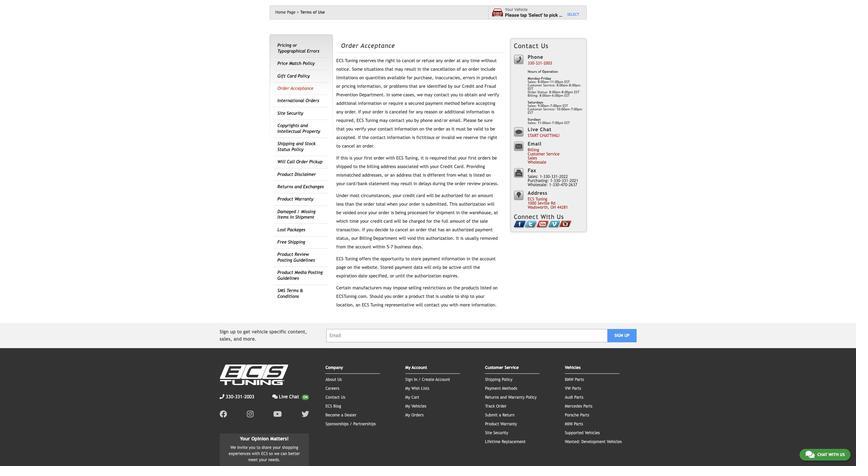 Task type: locate. For each thing, give the bounding box(es) containing it.
your
[[363, 109, 371, 115], [368, 127, 377, 132], [354, 156, 363, 161], [458, 156, 467, 161], [430, 164, 439, 169], [337, 181, 345, 186], [393, 193, 402, 198], [399, 202, 408, 207], [369, 210, 377, 215], [360, 219, 369, 224], [476, 294, 485, 299], [273, 445, 281, 450], [259, 458, 267, 463]]

to right valid
[[485, 127, 489, 132]]

in right errors
[[477, 75, 480, 80]]

0 horizontal spatial live
[[279, 394, 288, 400]]

1 vertical spatial our
[[352, 236, 358, 241]]

and right the sales, at the left bottom
[[234, 336, 242, 342]]

we
[[231, 445, 236, 450]]

vehicles up "bmw parts"
[[565, 366, 581, 370]]

parts for audi parts
[[575, 395, 584, 400]]

status
[[278, 147, 290, 152]]

information up "tuning,"
[[387, 135, 411, 140]]

disclaimer
[[295, 172, 316, 177]]

contact us up blog
[[326, 395, 346, 400]]

1 horizontal spatial site security link
[[485, 431, 509, 436]]

0 vertical spatial this
[[341, 156, 348, 161]]

phone image
[[220, 395, 224, 399]]

wholesale link
[[528, 160, 547, 165]]

1 horizontal spatial this
[[417, 236, 425, 241]]

1 vertical spatial vehicle
[[252, 329, 268, 335]]

1 vertical spatial live
[[279, 394, 288, 400]]

sign up to get vehicle specific content, sales, and more.
[[220, 329, 307, 342]]

different
[[427, 173, 446, 178]]

please
[[505, 12, 519, 18], [464, 118, 477, 123]]

wish
[[412, 386, 420, 391]]

exchanges
[[303, 184, 324, 189]]

0 vertical spatial at
[[457, 58, 461, 63]]

1 vertical spatial credit
[[371, 219, 383, 224]]

1 horizontal spatial credit
[[403, 193, 415, 198]]

address right billing
[[381, 164, 396, 169]]

customer inside email billing customer service sales wholesale
[[528, 152, 545, 157]]

2003 inside phone 330-331-2003
[[544, 61, 553, 66]]

1 horizontal spatial 2003
[[544, 61, 553, 66]]

0 vertical spatial returns
[[278, 184, 293, 189]]

/ inside damaged / missing items in shipment
[[297, 209, 300, 214]]

our down "transaction."
[[352, 236, 358, 241]]

this up days.
[[417, 236, 425, 241]]

warranty down return on the right bottom of the page
[[501, 422, 517, 427]]

order up the processed
[[410, 202, 420, 207]]

guidelines inside product media posting guidelines
[[278, 276, 299, 281]]

1 horizontal spatial order acceptance
[[341, 42, 395, 49]]

sign inside sign up to get vehicle specific content, sales, and more.
[[220, 329, 229, 335]]

account down removed
[[480, 256, 496, 262]]

sure
[[484, 118, 493, 123]]

the left the full
[[434, 219, 441, 224]]

cart
[[412, 395, 420, 400]]

my down "my vehicles"
[[406, 413, 410, 418]]

on up process.
[[486, 173, 491, 178]]

authorization inside under most circumstances, your credit card will be authorized for an amount less than the order total when your order is submitted. this authorization will be voided once your order is being processed for shipment in the warehouse, at which time your credit card will be charged for the full amount of the sale transaction. if you decide to cancel an order that has an authorized payment status, our billing department will void this authorization. it is usually removed from the account within 5-7 business days.
[[459, 202, 486, 207]]

for down the submitted.
[[429, 210, 435, 215]]

vehicle inside sign up to get vehicle specific content, sales, and more.
[[252, 329, 268, 335]]

0 horizontal spatial comments image
[[272, 395, 278, 399]]

opportunity
[[381, 256, 404, 262]]

situations
[[364, 67, 384, 72]]

additional down prevention
[[337, 101, 357, 106]]

to inside under most circumstances, your credit card will be authorized for an amount less than the order total when your order is submitted. this authorization will be voided once your order is being processed for shipment in the warehouse, at which time your credit card will be charged for the full amount of the sale transaction. if you decide to cancel an order that has an authorized payment status, our billing department will void this authorization. it is usually removed from the account within 5-7 business days.
[[390, 227, 394, 233]]

service up 'shipping policy'
[[505, 366, 519, 370]]

0 horizontal spatial acceptance
[[291, 86, 314, 91]]

returns for returns and exchanges
[[278, 184, 293, 189]]

you up accepted.
[[346, 127, 353, 132]]

is down "restrictions"
[[436, 294, 439, 299]]

0 vertical spatial site security
[[278, 111, 303, 116]]

2 vertical spatial chat
[[818, 453, 828, 458]]

may down are
[[424, 92, 433, 97]]

1 vertical spatial we
[[456, 135, 462, 140]]

4 sales: from the top
[[528, 175, 539, 179]]

chat inside live chat start chatting!
[[540, 127, 552, 132]]

time inside ecs tuning reserves the right to cancel or refuse any order at any time without notice. some situations that may result in the cancellation of an order include limitations on quantities available for purchase, inaccuracies, errors in product or pricing information, or problems that are identified by our credit and fraud prevention department. in some cases, we may contact you to obtain and verify additional information or require a secured payment method before accepting any order. if your order is canceled for any reason or additional information is required, ecs tuning may contact you by phone and/or email. please be sure that you verify your contact information on the order as it must be valid to be accepted. if the contact information is fictitious or invalid we reserve the right to cancel an order.
[[471, 58, 480, 63]]

0 horizontal spatial contact us
[[326, 395, 346, 400]]

blog
[[334, 404, 341, 409]]

information.
[[472, 303, 497, 308]]

acceptance up international orders link
[[291, 86, 314, 91]]

4 my from the top
[[406, 404, 410, 409]]

posting for product media posting guidelines
[[308, 270, 323, 275]]

which
[[337, 219, 348, 224]]

8:00am- up 6:00pm
[[557, 83, 569, 87]]

site security for bottom site security link
[[485, 431, 509, 436]]

will inside certain manufacturers may impose selling restrictions on the products listed on ecstuning.com. should you order a product that is unable to ship to your location, an ecs tuning representative will contact you with more information.
[[416, 303, 423, 308]]

supported vehicles link
[[565, 431, 600, 436]]

twitter logo image
[[302, 411, 309, 418]]

up inside button
[[625, 333, 630, 338]]

warranty down returns and exchanges
[[295, 197, 313, 202]]

orders for my orders
[[412, 413, 424, 418]]

credit inside the if this is your first order with ecs tuning, it is required that your first orders be shipped to the billing address associated with your credit card. providing mismatched addresses, or an address that is different from what is listed on your card/bank statement may result in delays during the order review process.
[[441, 164, 453, 169]]

order down total
[[379, 210, 390, 215]]

sign inside button
[[615, 333, 624, 338]]

to left ship
[[455, 294, 460, 299]]

0 horizontal spatial verify
[[355, 127, 366, 132]]

0 vertical spatial from
[[447, 173, 457, 178]]

information down canceled
[[395, 127, 418, 132]]

fax
[[528, 168, 537, 173]]

0 vertical spatial in
[[387, 92, 390, 97]]

become a dealer
[[326, 413, 357, 418]]

0 horizontal spatial product warranty
[[278, 197, 313, 202]]

1 horizontal spatial time
[[471, 58, 480, 63]]

terms inside sms terms & conditions
[[287, 288, 299, 293]]

0 horizontal spatial authorization
[[415, 274, 442, 279]]

1 horizontal spatial contact us
[[514, 42, 549, 50]]

ecs inside ecs tuning offers the opportunity to store payment information in the account page on the website. stored payment data will only be active until the expiration date specified, or until the authorization expires.
[[337, 256, 344, 262]]

from inside under most circumstances, your credit card will be authorized for an amount less than the order total when your order is submitted. this authorization will be voided once your order is being processed for shipment in the warehouse, at which time your credit card will be charged for the full amount of the sale transaction. if you decide to cancel an order that has an authorized payment status, our billing department will void this authorization. it is usually removed from the account within 5-7 business days.
[[337, 245, 346, 250]]

your for your vehicle please tap 'select' to pick a vehicle
[[505, 7, 514, 12]]

billing inside under most circumstances, your credit card will be authorized for an amount less than the order total when your order is submitted. this authorization will be voided once your order is being processed for shipment in the warehouse, at which time your credit card will be charged for the full amount of the sale transaction. if you decide to cancel an order that has an authorized payment status, our billing department will void this authorization. it is usually removed from the account within 5-7 business days.
[[360, 236, 372, 241]]

track
[[485, 404, 495, 409]]

0 vertical spatial live
[[528, 127, 539, 132]]

order up the cancellation
[[445, 58, 455, 63]]

0 horizontal spatial until
[[396, 274, 405, 279]]

department.
[[359, 92, 385, 97]]

tuning down the address
[[536, 197, 548, 202]]

guidelines for review
[[294, 258, 315, 263]]

0 horizontal spatial posting
[[278, 258, 292, 263]]

live chat
[[279, 394, 299, 400]]

information,
[[357, 84, 383, 89]]

the up once
[[356, 202, 362, 207]]

shipping
[[278, 141, 295, 146], [288, 240, 305, 245], [485, 378, 501, 382]]

0 vertical spatial terms
[[300, 10, 312, 15]]

8:00pm
[[569, 83, 581, 87], [562, 90, 573, 94]]

chat inside "live chat" link
[[289, 394, 299, 400]]

that up available
[[385, 67, 394, 72]]

damaged / missing items in shipment
[[278, 209, 316, 220]]

invalid
[[442, 135, 455, 140]]

product inside product review posting guidelines
[[278, 252, 293, 257]]

authorized up it
[[452, 227, 474, 233]]

chat
[[540, 127, 552, 132], [289, 394, 299, 400], [818, 453, 828, 458]]

shipping up status
[[278, 141, 295, 146]]

comments image
[[272, 395, 278, 399], [806, 451, 815, 459]]

1 horizontal spatial 330-331-2003 link
[[528, 61, 553, 66]]

0 vertical spatial our
[[454, 84, 461, 89]]

your inside your vehicle please tap 'select' to pick a vehicle
[[505, 7, 514, 12]]

be inside the if this is your first order with ecs tuning, it is required that your first orders be shipped to the billing address associated with your credit card. providing mismatched addresses, or an address that is different from what is listed on your card/bank statement may result in delays during the order review process.
[[492, 156, 497, 161]]

posting inside product review posting guidelines
[[278, 258, 292, 263]]

chat for live chat start chatting!
[[540, 127, 552, 132]]

1 horizontal spatial vehicle
[[563, 12, 578, 18]]

0 vertical spatial shipping
[[278, 141, 295, 146]]

/
[[297, 209, 300, 214], [419, 378, 421, 382], [350, 422, 352, 427]]

amount
[[478, 193, 493, 198], [450, 219, 465, 224]]

1 vertical spatial service:
[[544, 107, 556, 111]]

lifetime replacement
[[485, 440, 526, 445]]

0 vertical spatial acceptance
[[361, 42, 395, 49]]

our down inaccuracies,
[[454, 84, 461, 89]]

2 my from the top
[[406, 386, 410, 391]]

from inside the if this is your first order with ecs tuning, it is required that your first orders be shipped to the billing address associated with your credit card. providing mismatched addresses, or an address that is different from what is listed on your card/bank statement may result in delays during the order review process.
[[447, 173, 457, 178]]

of inside hours of operation monday-friday sales: 8:00am-11:00pm est customer service: 8:00am-8:00pm est order status: 8:00am-8:00pm est billing: 8:00am-6:00pm est saturdays sales: 9:00am-7:00pm est customer service: 10:00am-7:00pm est sundays sales: 11:00am-7:00pm est
[[538, 70, 541, 74]]

product inside certain manufacturers may impose selling restrictions on the products listed on ecstuning.com. should you order a product that is unable to ship to your location, an ecs tuning representative will contact you with more information.
[[409, 294, 425, 299]]

0 horizontal spatial account
[[356, 245, 372, 250]]

0 vertical spatial billing
[[528, 148, 539, 153]]

pricing
[[278, 43, 292, 48]]

limitations
[[337, 75, 358, 80]]

1 vertical spatial orders
[[412, 413, 424, 418]]

0 vertical spatial posting
[[278, 258, 292, 263]]

1 vertical spatial cancel
[[342, 144, 355, 149]]

1 vertical spatial service
[[505, 366, 519, 370]]

live up youtube logo
[[279, 394, 288, 400]]

1 horizontal spatial chat
[[540, 127, 552, 132]]

0 vertical spatial order.
[[345, 109, 357, 115]]

0 vertical spatial your
[[505, 7, 514, 12]]

guidelines down review
[[294, 258, 315, 263]]

accepting
[[476, 101, 496, 106]]

amount down process.
[[478, 193, 493, 198]]

1 horizontal spatial sign
[[406, 378, 413, 382]]

5 my from the top
[[406, 413, 410, 418]]

0 horizontal spatial credit
[[441, 164, 453, 169]]

1 horizontal spatial site security
[[485, 431, 509, 436]]

my wish lists
[[406, 386, 430, 391]]

2 vertical spatial cancel
[[395, 227, 409, 233]]

8:00am- up status:
[[538, 80, 551, 84]]

our inside ecs tuning reserves the right to cancel or refuse any order at any time without notice. some situations that may result in the cancellation of an order include limitations on quantities available for purchase, inaccuracies, errors in product or pricing information, or problems that are identified by our credit and fraud prevention department. in some cases, we may contact you to obtain and verify additional information or require a secured payment method before accepting any order. if your order is canceled for any reason or additional information is required, ecs tuning may contact you by phone and/or email. please be sure that you verify your contact information on the order as it must be valid to be accepted. if the contact information is fictitious or invalid we reserve the right to cancel an order.
[[454, 84, 461, 89]]

we invite you to share your shopping experiences with ecs so we can better meet your needs.
[[229, 445, 300, 463]]

gift card policy link
[[278, 73, 310, 79]]

if inside the if this is your first order with ecs tuning, it is required that your first orders be shipped to the billing address associated with your credit card. providing mismatched addresses, or an address that is different from what is listed on your card/bank statement may result in delays during the order review process.
[[337, 156, 339, 161]]

that inside under most circumstances, your credit card will be authorized for an amount less than the order total when your order is submitted. this authorization will be voided once your order is being processed for shipment in the warehouse, at which time your credit card will be charged for the full amount of the sale transaction. if you decide to cancel an order that has an authorized payment status, our billing department will void this authorization. it is usually removed from the account within 5-7 business days.
[[428, 227, 437, 233]]

statement
[[369, 181, 390, 186]]

7:00pm
[[551, 104, 562, 108], [571, 107, 583, 111], [552, 121, 564, 125]]

security down international orders
[[287, 111, 303, 116]]

0 vertical spatial it
[[452, 127, 455, 132]]

or inside ecs tuning offers the opportunity to store payment information in the account page on the website. stored payment data will only be active until the expiration date specified, or until the authorization expires.
[[390, 274, 394, 279]]

store
[[411, 256, 421, 262]]

product warranty down returns and exchanges link
[[278, 197, 313, 202]]

live inside live chat start chatting!
[[528, 127, 539, 132]]

match
[[289, 61, 301, 66]]

1 vertical spatial by
[[414, 118, 419, 123]]

my down my cart
[[406, 404, 410, 409]]

account
[[412, 366, 427, 370], [436, 378, 450, 382]]

ship
[[461, 294, 469, 299]]

my
[[406, 366, 411, 370], [406, 386, 410, 391], [406, 395, 410, 400], [406, 404, 410, 409], [406, 413, 410, 418]]

0 vertical spatial account
[[412, 366, 427, 370]]

listed down providing
[[474, 173, 485, 178]]

warehouse,
[[470, 210, 493, 215]]

the down 'status,'
[[347, 245, 354, 250]]

copyrights and intellectual property link
[[278, 123, 320, 134]]

more.
[[243, 336, 257, 342]]

0 vertical spatial 8:00pm
[[569, 83, 581, 87]]

that left has
[[428, 227, 437, 233]]

tuning inside ecs tuning offers the opportunity to store payment information in the account page on the website. stored payment data will only be active until the expiration date specified, or until the authorization expires.
[[345, 256, 358, 262]]

with inside we invite you to share your shopping experiences with ecs so we can better meet your needs.
[[252, 452, 260, 456]]

and down "payment methods" link
[[500, 395, 507, 400]]

if up "shipped"
[[337, 156, 339, 161]]

2 horizontal spatial sign
[[615, 333, 624, 338]]

1 vertical spatial billing
[[360, 236, 372, 241]]

0 vertical spatial by
[[448, 84, 453, 89]]

cancel inside under most circumstances, your credit card will be authorized for an amount less than the order total when your order is submitted. this authorization will be voided once your order is being processed for shipment in the warehouse, at which time your credit card will be charged for the full amount of the sale transaction. if you decide to cancel an order that has an authorized payment status, our billing department will void this authorization. it is usually removed from the account within 5-7 business days.
[[395, 227, 409, 233]]

representative
[[385, 303, 415, 308]]

payment
[[426, 101, 443, 106], [475, 227, 493, 233], [423, 256, 440, 262], [395, 265, 413, 270]]

card up decide
[[384, 219, 393, 224]]

site up the 'lifetime'
[[485, 431, 492, 436]]

1 horizontal spatial account
[[436, 378, 450, 382]]

expires.
[[443, 274, 459, 279]]

sign
[[220, 329, 229, 335], [615, 333, 624, 338], [406, 378, 413, 382]]

guidelines for media
[[278, 276, 299, 281]]

account inside under most circumstances, your credit card will be authorized for an amount less than the order total when your order is submitted. this authorization will be voided once your order is being processed for shipment in the warehouse, at which time your credit card will be charged for the full amount of the sale transaction. if you decide to cancel an order that has an authorized payment status, our billing department will void this authorization. it is usually removed from the account within 5-7 business days.
[[356, 245, 372, 250]]

ecs inside certain manufacturers may impose selling restrictions on the products listed on ecstuning.com. should you order a product that is unable to ship to your location, an ecs tuning representative will contact you with more information.
[[362, 303, 369, 308]]

0 horizontal spatial security
[[287, 111, 303, 116]]

1 vertical spatial posting
[[308, 270, 323, 275]]

2 horizontal spatial /
[[419, 378, 421, 382]]

0 vertical spatial we
[[417, 92, 423, 97]]

3 my from the top
[[406, 395, 410, 400]]

up inside sign up to get vehicle specific content, sales, and more.
[[230, 329, 236, 335]]

0 horizontal spatial 2003
[[244, 394, 254, 400]]

it
[[452, 127, 455, 132], [421, 156, 424, 161]]

0 vertical spatial guidelines
[[294, 258, 315, 263]]

2003 up operation
[[544, 61, 553, 66]]

0 horizontal spatial amount
[[450, 219, 465, 224]]

orders down "my vehicles"
[[412, 413, 424, 418]]

that inside certain manufacturers may impose selling restrictions on the products listed on ecstuning.com. should you order a product that is unable to ship to your location, an ecs tuning representative will contact you with more information.
[[426, 294, 435, 299]]

1 vertical spatial comments image
[[806, 451, 815, 459]]

shipping for shipping policy
[[485, 378, 501, 382]]

is
[[385, 109, 388, 115], [492, 109, 495, 115], [412, 135, 415, 140], [350, 156, 353, 161], [425, 156, 429, 161], [423, 173, 426, 178], [469, 173, 472, 178], [422, 202, 425, 207], [391, 210, 394, 215], [461, 236, 464, 241], [436, 294, 439, 299]]

330- down the phone
[[528, 61, 536, 66]]

1 vertical spatial listed
[[481, 286, 492, 291]]

select link
[[568, 12, 580, 17]]

may right statement
[[391, 181, 399, 186]]

a down impose
[[405, 294, 408, 299]]

international orders
[[278, 98, 319, 103]]

account inside ecs tuning offers the opportunity to store payment information in the account page on the website. stored payment data will only be active until the expiration date specified, or until the authorization expires.
[[480, 256, 496, 262]]

product
[[278, 172, 293, 177], [278, 197, 293, 202], [278, 252, 293, 257], [278, 270, 293, 275], [485, 422, 499, 427]]

in left delays
[[414, 181, 417, 186]]

you up 'method' at the top of the page
[[451, 92, 458, 97]]

0 horizontal spatial this
[[341, 156, 348, 161]]

mercedes
[[565, 404, 582, 409]]

or up statement
[[385, 173, 389, 178]]

account up sign in / create account
[[412, 366, 427, 370]]

0 horizontal spatial vehicle
[[252, 329, 268, 335]]

please down vehicle
[[505, 12, 519, 18]]

0 horizontal spatial orders
[[306, 98, 319, 103]]

1 vertical spatial time
[[350, 219, 359, 224]]

0 vertical spatial credit
[[462, 84, 475, 89]]

1 horizontal spatial comments image
[[806, 451, 815, 459]]

0 horizontal spatial your
[[240, 436, 250, 442]]

comments image inside chat with us link
[[806, 451, 815, 459]]

product down free
[[278, 252, 293, 257]]

shipping inside the shipping and stock status policy
[[278, 141, 295, 146]]

product for product media posting guidelines link
[[278, 270, 293, 275]]

partnerships
[[353, 422, 376, 427]]

0 horizontal spatial we
[[274, 452, 280, 456]]

my cart link
[[406, 395, 420, 400]]

in up the wish in the left bottom of the page
[[414, 378, 418, 382]]

of down warehouse, on the right of the page
[[467, 219, 471, 224]]

with
[[386, 156, 395, 161], [420, 164, 429, 169], [450, 303, 459, 308], [252, 452, 260, 456], [829, 453, 839, 458]]

comments image for live
[[272, 395, 278, 399]]

on up information.
[[493, 286, 498, 291]]

and inside the shipping and stock status policy
[[296, 141, 304, 146]]

1 vertical spatial right
[[488, 135, 498, 140]]

and up accepting
[[479, 92, 486, 97]]

is right what
[[469, 173, 472, 178]]

0 horizontal spatial returns
[[278, 184, 293, 189]]

that down required, on the top left of page
[[337, 127, 345, 132]]

gift
[[278, 73, 286, 79]]

0 vertical spatial comments image
[[272, 395, 278, 399]]

phone
[[421, 118, 433, 123]]

business
[[395, 245, 411, 250]]

the up purchase,
[[423, 67, 430, 72]]

posting inside product media posting guidelines
[[308, 270, 323, 275]]

sales link
[[528, 156, 537, 161]]

payment up "reason"
[[426, 101, 443, 106]]

live for live chat start chatting!
[[528, 127, 539, 132]]

in down damaged
[[290, 215, 294, 220]]

sales: down billing: on the top of the page
[[528, 104, 537, 108]]

result down associated
[[401, 181, 412, 186]]

supported vehicles
[[565, 431, 600, 436]]

ecs up page
[[337, 256, 344, 262]]

credit down errors
[[462, 84, 475, 89]]

live for live chat
[[279, 394, 288, 400]]

identified
[[427, 84, 447, 89]]

your vehicle please tap 'select' to pick a vehicle
[[505, 7, 578, 18]]

order. up required, on the top left of page
[[345, 109, 357, 115]]

time left 'without'
[[471, 58, 480, 63]]

as
[[446, 127, 450, 132]]

1 horizontal spatial credit
[[462, 84, 475, 89]]

a inside ecs tuning reserves the right to cancel or refuse any order at any time without notice. some situations that may result in the cancellation of an order include limitations on quantities available for purchase, inaccuracies, errors in product or pricing information, or problems that are identified by our credit and fraud prevention department. in some cases, we may contact you to obtain and verify additional information or require a secured payment method before accepting any order. if your order is canceled for any reason or additional information is required, ecs tuning may contact you by phone and/or email. please be sure that you verify your contact information on the order as it must be valid to be accepted. if the contact information is fictitious or invalid we reserve the right to cancel an order.
[[405, 101, 407, 106]]

may left impose
[[383, 286, 392, 291]]

in left some
[[387, 92, 390, 97]]

or inside 'pricing or typographical errors'
[[293, 43, 297, 48]]

your up 'invite'
[[240, 436, 250, 442]]

1 sales: from the top
[[528, 80, 537, 84]]

gift card policy
[[278, 73, 310, 79]]

service: down friday
[[544, 83, 556, 87]]

will
[[427, 193, 434, 198], [488, 202, 495, 207], [394, 219, 401, 224], [399, 236, 406, 241], [424, 265, 432, 270], [416, 303, 423, 308]]

are
[[419, 84, 426, 89]]

intellectual
[[278, 129, 301, 134]]

may inside the if this is your first order with ecs tuning, it is required that your first orders be shipped to the billing address associated with your credit card. providing mismatched addresses, or an address that is different from what is listed on your card/bank statement may result in delays during the order review process.
[[391, 181, 399, 186]]

Email email field
[[327, 329, 608, 342]]

of inside ecs tuning reserves the right to cancel or refuse any order at any time without notice. some situations that may result in the cancellation of an order include limitations on quantities available for purchase, inaccuracies, errors in product or pricing information, or problems that are identified by our credit and fraud prevention department. in some cases, we may contact you to obtain and verify additional information or require a secured payment method before accepting any order. if your order is canceled for any reason or additional information is required, ecs tuning may contact you by phone and/or email. please be sure that you verify your contact information on the order as it must be valid to be accepted. if the contact information is fictitious or invalid we reserve the right to cancel an order.
[[457, 67, 461, 72]]

what
[[458, 173, 468, 178]]

1 vertical spatial 2003
[[244, 394, 254, 400]]

in inside damaged / missing items in shipment
[[290, 215, 294, 220]]

0 vertical spatial site
[[278, 111, 285, 116]]

lists
[[421, 386, 430, 391]]

at inside under most circumstances, your credit card will be authorized for an amount less than the order total when your order is submitted. this authorization will be voided once your order is being processed for shipment in the warehouse, at which time your credit card will be charged for the full amount of the sale transaction. if you decide to cancel an order that has an authorized payment status, our billing department will void this authorization. it is usually removed from the account within 5-7 business days.
[[494, 210, 498, 215]]

parts for bmw parts
[[575, 378, 584, 382]]

contact inside certain manufacturers may impose selling restrictions on the products listed on ecstuning.com. should you order a product that is unable to ship to your location, an ecs tuning representative will contact you with more information.
[[425, 303, 440, 308]]

replacement
[[502, 440, 526, 445]]

page
[[337, 265, 346, 270]]

comments image inside "live chat" link
[[272, 395, 278, 399]]

product inside product media posting guidelines
[[278, 270, 293, 275]]

available
[[387, 75, 406, 80]]

listed inside certain manufacturers may impose selling restrictions on the products listed on ecstuning.com. should you order a product that is unable to ship to your location, an ecs tuning representative will contact you with more information.
[[481, 286, 492, 291]]

to inside we invite you to share your shopping experiences with ecs so we can better meet your needs.
[[257, 445, 261, 450]]

product inside ecs tuning reserves the right to cancel or refuse any order at any time without notice. some situations that may result in the cancellation of an order include limitations on quantities available for purchase, inaccuracies, errors in product or pricing information, or problems that are identified by our credit and fraud prevention department. in some cases, we may contact you to obtain and verify additional information or require a secured payment method before accepting any order. if your order is canceled for any reason or additional information is required, ecs tuning may contact you by phone and/or email. please be sure that you verify your contact information on the order as it must be valid to be accepted. if the contact information is fictitious or invalid we reserve the right to cancel an order.
[[482, 75, 497, 80]]

to inside your vehicle please tap 'select' to pick a vehicle
[[544, 12, 548, 18]]

billing inside email billing customer service sales wholesale
[[528, 148, 539, 153]]

1 horizontal spatial /
[[350, 422, 352, 427]]

0 vertical spatial additional
[[337, 101, 357, 106]]

hours
[[528, 70, 537, 74]]

we right so at left
[[274, 452, 280, 456]]

payment inside under most circumstances, your credit card will be authorized for an amount less than the order total when your order is submitted. this authorization will be voided once your order is being processed for shipment in the warehouse, at which time your credit card will be charged for the full amount of the sale transaction. if you decide to cancel an order that has an authorized payment status, our billing department will void this authorization. it is usually removed from the account within 5-7 business days.
[[475, 227, 493, 233]]

our
[[454, 84, 461, 89], [352, 236, 358, 241]]

better
[[289, 452, 300, 456]]

2 vertical spatial we
[[274, 452, 280, 456]]

1 my from the top
[[406, 366, 411, 370]]

0 vertical spatial time
[[471, 58, 480, 63]]

0 horizontal spatial product
[[409, 294, 425, 299]]

you inside we invite you to share your shopping experiences with ecs so we can better meet your needs.
[[249, 445, 256, 450]]

free shipping
[[278, 240, 305, 245]]

product warranty link down returns and exchanges link
[[278, 197, 313, 202]]

331-
[[536, 61, 544, 66], [552, 175, 560, 179], [562, 179, 570, 183], [235, 394, 244, 400]]

comments image left chat with us
[[806, 451, 815, 459]]

1 vertical spatial from
[[337, 245, 346, 250]]

copyrights
[[278, 123, 299, 128]]

0 vertical spatial /
[[297, 209, 300, 214]]

sales: left 11:00am-
[[528, 121, 537, 125]]

media
[[295, 270, 307, 275]]

errors
[[463, 75, 475, 80]]

ecs down ecstuning.com.
[[362, 303, 369, 308]]

order up billing
[[374, 156, 385, 161]]

0 vertical spatial card
[[416, 193, 425, 198]]

account right create
[[436, 378, 450, 382]]

0 horizontal spatial site security
[[278, 111, 303, 116]]

you right 'invite'
[[249, 445, 256, 450]]

payment inside ecs tuning reserves the right to cancel or refuse any order at any time without notice. some situations that may result in the cancellation of an order include limitations on quantities available for purchase, inaccuracies, errors in product or pricing information, or problems that are identified by our credit and fraud prevention department. in some cases, we may contact you to obtain and verify additional information or require a secured payment method before accepting any order. if your order is canceled for any reason or additional information is required, ecs tuning may contact you by phone and/or email. please be sure that you verify your contact information on the order as it must be valid to be accepted. if the contact information is fictitious or invalid we reserve the right to cancel an order.
[[426, 101, 443, 106]]

your left vehicle
[[505, 7, 514, 12]]

2 first from the left
[[468, 156, 477, 161]]



Task type: vqa. For each thing, say whether or not it's contained in the screenshot.
"Typographical"
yes



Task type: describe. For each thing, give the bounding box(es) containing it.
order inside hours of operation monday-friday sales: 8:00am-11:00pm est customer service: 8:00am-8:00pm est order status: 8:00am-8:00pm est billing: 8:00am-6:00pm est saturdays sales: 9:00am-7:00pm est customer service: 10:00am-7:00pm est sundays sales: 11:00am-7:00pm est
[[528, 90, 537, 94]]

is left being
[[391, 210, 394, 215]]

order up once
[[364, 202, 375, 207]]

shipping policy
[[485, 378, 513, 382]]

transaction.
[[337, 227, 361, 233]]

0 vertical spatial order acceptance
[[341, 42, 395, 49]]

some
[[352, 67, 363, 72]]

0 horizontal spatial account
[[412, 366, 427, 370]]

site for bottom site security link
[[485, 431, 492, 436]]

most
[[350, 193, 360, 198]]

call
[[287, 159, 295, 165]]

that up card.
[[448, 156, 457, 161]]

authorization inside ecs tuning offers the opportunity to store payment information in the account page on the website. stored payment data will only be active until the expiration date specified, or until the authorization expires.
[[415, 274, 442, 279]]

the inside certain manufacturers may impose selling restrictions on the products listed on ecstuning.com. should you order a product that is unable to ship to your location, an ecs tuning representative will contact you with more information.
[[454, 286, 460, 291]]

1 vertical spatial account
[[436, 378, 450, 382]]

1 vertical spatial in
[[414, 378, 418, 382]]

status:
[[538, 90, 548, 94]]

331- inside phone 330-331-2003
[[536, 61, 544, 66]]

shipment
[[436, 210, 455, 215]]

time inside under most circumstances, your credit card will be authorized for an amount less than the order total when your order is submitted. this authorization will be voided once your order is being processed for shipment in the warehouse, at which time your credit card will be charged for the full amount of the sale transaction. if you decide to cancel an order that has an authorized payment status, our billing department will void this authorization. it is usually removed from the account within 5-7 business days.
[[350, 219, 359, 224]]

0 vertical spatial cancel
[[402, 58, 415, 63]]

security for bottom site security link
[[494, 431, 509, 436]]

prevention
[[337, 92, 358, 97]]

sign for sign up to get vehicle specific content, sales, and more.
[[220, 329, 229, 335]]

is up delays
[[423, 173, 426, 178]]

ecs up notice. at the left top of the page
[[337, 58, 344, 63]]

active
[[449, 265, 462, 270]]

0 horizontal spatial contact
[[326, 395, 340, 400]]

1 horizontal spatial product warranty link
[[485, 422, 517, 427]]

a left return on the right bottom of the page
[[499, 413, 501, 418]]

sales: inside fax sales: 1-330-331-2022 purchasing: 1-330-331-2021 wholesale: 1-330-470-2637
[[528, 175, 539, 179]]

0 vertical spatial contact us
[[514, 42, 549, 50]]

a inside certain manufacturers may impose selling restrictions on the products listed on ecstuning.com. should you order a product that is unable to ship to your location, an ecs tuning representative will contact you with more information.
[[405, 294, 408, 299]]

it inside ecs tuning reserves the right to cancel or refuse any order at any time without notice. some situations that may result in the cancellation of an order include limitations on quantities available for purchase, inaccuracies, errors in product or pricing information, or problems that are identified by our credit and fraud prevention department. in some cases, we may contact you to obtain and verify additional information or require a secured payment method before accepting any order. if your order is canceled for any reason or additional information is required, ecs tuning may contact you by phone and/or email. please be sure that you verify your contact information on the order as it must be valid to be accepted. if the contact information is fictitious or invalid we reserve the right to cancel an order.
[[452, 127, 455, 132]]

your inside certain manufacturers may impose selling restrictions on the products listed on ecstuning.com. should you order a product that is unable to ship to your location, an ecs tuning representative will contact you with more information.
[[476, 294, 485, 299]]

8:00am- down 11:00pm
[[549, 90, 562, 94]]

free
[[278, 240, 287, 245]]

information down department.
[[358, 101, 382, 106]]

about us
[[326, 378, 342, 382]]

this inside the if this is your first order with ecs tuning, it is required that your first orders be shipped to the billing address associated with your credit card. providing mismatched addresses, or an address that is different from what is listed on your card/bank statement may result in delays during the order review process.
[[341, 156, 348, 161]]

hours of operation monday-friday sales: 8:00am-11:00pm est customer service: 8:00am-8:00pm est order status: 8:00am-8:00pm est billing: 8:00am-6:00pm est saturdays sales: 9:00am-7:00pm est customer service: 10:00am-7:00pm est sundays sales: 11:00am-7:00pm est
[[528, 70, 583, 125]]

return
[[503, 413, 515, 418]]

7:00pm down 6:00pm
[[551, 104, 562, 108]]

1 horizontal spatial additional
[[445, 109, 465, 115]]

product for product review posting guidelines link
[[278, 252, 293, 257]]

audi parts
[[565, 395, 584, 400]]

result inside the if this is your first order with ecs tuning, it is required that your first orders be shipped to the billing address associated with your credit card. providing mismatched addresses, or an address that is different from what is listed on your card/bank statement may result in delays during the order review process.
[[401, 181, 412, 186]]

the left billing
[[359, 164, 366, 169]]

please inside your vehicle please tap 'select' to pick a vehicle
[[505, 12, 519, 18]]

secured
[[409, 101, 424, 106]]

less
[[337, 202, 344, 207]]

0 vertical spatial warranty
[[295, 197, 313, 202]]

oh
[[551, 205, 556, 210]]

lost packages link
[[278, 227, 305, 232]]

0 vertical spatial product warranty link
[[278, 197, 313, 202]]

tuning inside address ecs tuning 1000 seville rd wadsworth, oh 44281
[[536, 197, 548, 202]]

order right call
[[296, 159, 308, 165]]

330- down "2022" in the right of the page
[[553, 183, 561, 188]]

wadsworth,
[[528, 205, 550, 210]]

for down the secured
[[409, 109, 415, 115]]

parts for mercedes parts
[[584, 404, 593, 409]]

my for my wish lists
[[406, 386, 410, 391]]

1 vertical spatial product warranty
[[485, 422, 517, 427]]

/ for missing
[[297, 209, 300, 214]]

vehicles down cart
[[412, 404, 427, 409]]

a inside your vehicle please tap 'select' to pick a vehicle
[[559, 12, 562, 18]]

supported
[[565, 431, 584, 436]]

international orders link
[[278, 98, 319, 103]]

ecs inside address ecs tuning 1000 seville rd wadsworth, oh 44281
[[528, 197, 535, 202]]

your for your opinion matters!
[[240, 436, 250, 442]]

contact us link
[[326, 395, 346, 400]]

the right accepted.
[[362, 135, 369, 140]]

sign up
[[615, 333, 630, 338]]

that left are
[[409, 84, 418, 89]]

vehicles right the 'development'
[[607, 440, 622, 445]]

addresses,
[[362, 173, 384, 178]]

if right accepted.
[[358, 135, 361, 140]]

our inside under most circumstances, your credit card will be authorized for an amount less than the order total when your order is submitted. this authorization will be voided once your order is being processed for shipment in the warehouse, at which time your credit card will be charged for the full amount of the sale transaction. if you decide to cancel an order that has an authorized payment status, our billing department will void this authorization. it is usually removed from the account within 5-7 business days.
[[352, 236, 358, 241]]

ecs inside we invite you to share your shopping experiences with ecs so we can better meet your needs.
[[261, 452, 268, 456]]

home page
[[275, 10, 296, 15]]

5-
[[387, 245, 391, 250]]

vw parts
[[565, 386, 581, 391]]

start
[[528, 133, 539, 138]]

wanted:
[[565, 440, 581, 445]]

in up purchase,
[[418, 67, 421, 72]]

be up the submitted.
[[435, 193, 440, 198]]

my vehicles
[[406, 404, 427, 409]]

cases,
[[404, 92, 416, 97]]

track order link
[[485, 404, 507, 409]]

select
[[568, 12, 580, 16]]

shipment
[[295, 215, 314, 220]]

parts for vw parts
[[572, 386, 581, 391]]

order down department.
[[373, 109, 384, 115]]

1 horizontal spatial contact
[[514, 42, 539, 50]]

of inside under most circumstances, your credit card will be authorized for an amount less than the order total when your order is submitted. this authorization will be voided once your order is being processed for shipment in the warehouse, at which time your credit card will be charged for the full amount of the sale transaction. if you decide to cancel an order that has an authorized payment status, our billing department will void this authorization. it is usually removed from the account within 5-7 business days.
[[467, 219, 471, 224]]

with inside certain manufacturers may impose selling restrictions on the products listed on ecstuning.com. should you order a product that is unable to ship to your location, an ecs tuning representative will contact you with more information.
[[450, 303, 459, 308]]

address
[[528, 190, 548, 196]]

sponsorships / partnerships
[[326, 422, 376, 427]]

offers
[[359, 256, 371, 262]]

1 vertical spatial 8:00pm
[[562, 90, 573, 94]]

1 vertical spatial warranty
[[508, 395, 525, 400]]

in inside ecs tuning reserves the right to cancel or refuse any order at any time without notice. some situations that may result in the cancellation of an order include limitations on quantities available for purchase, inaccuracies, errors in product or pricing information, or problems that are identified by our credit and fraud prevention department. in some cases, we may contact you to obtain and verify additional information or require a secured payment method before accepting any order. if your order is canceled for any reason or additional information is required, ecs tuning may contact you by phone and/or email. please be sure that you verify your contact information on the order as it must be valid to be accepted. if the contact information is fictitious or invalid we reserve the right to cancel an order.
[[387, 92, 390, 97]]

up for sign up to get vehicle specific content, sales, and more.
[[230, 329, 236, 335]]

0 horizontal spatial credit
[[371, 219, 383, 224]]

card.
[[454, 164, 465, 169]]

sign for sign up
[[615, 333, 624, 338]]

product disclaimer
[[278, 172, 316, 177]]

it inside the if this is your first order with ecs tuning, it is required that your first orders be shipped to the billing address associated with your credit card. providing mismatched addresses, or an address that is different from what is listed on your card/bank statement may result in delays during the order review process.
[[421, 156, 424, 161]]

a left dealer
[[341, 413, 343, 418]]

any up the cancellation
[[436, 58, 443, 63]]

wholesale:
[[528, 183, 548, 188]]

wanted: development vehicles link
[[565, 440, 622, 445]]

you right should
[[385, 294, 392, 299]]

this inside under most circumstances, your credit card will be authorized for an amount less than the order total when your order is submitted. this authorization will be voided once your order is being processed for shipment in the warehouse, at which time your credit card will be charged for the full amount of the sale transaction. if you decide to cancel an order that has an authorized payment status, our billing department will void this authorization. it is usually removed from the account within 5-7 business days.
[[417, 236, 425, 241]]

my for my account
[[406, 366, 411, 370]]

1 horizontal spatial order.
[[363, 144, 375, 149]]

be down being
[[403, 219, 408, 224]]

1 vertical spatial contact us
[[326, 395, 346, 400]]

the up the products
[[474, 265, 480, 270]]

circumstances,
[[361, 193, 391, 198]]

7:00pm down 10:00am-
[[552, 121, 564, 125]]

ecs tuning image
[[220, 365, 288, 385]]

pricing or typographical errors link
[[278, 43, 319, 54]]

1 horizontal spatial card
[[416, 193, 425, 198]]

order acceptance link
[[278, 86, 314, 91]]

at inside ecs tuning reserves the right to cancel or refuse any order at any time without notice. some situations that may result in the cancellation of an order include limitations on quantities available for purchase, inaccuracies, errors in product or pricing information, or problems that are identified by our credit and fraud prevention department. in some cases, we may contact you to obtain and verify additional information or require a secured payment method before accepting any order. if your order is canceled for any reason or additional information is required, ecs tuning may contact you by phone and/or email. please be sure that you verify your contact information on the order as it must be valid to be accepted. if the contact information is fictitious or invalid we reserve the right to cancel an order.
[[457, 58, 461, 63]]

order inside certain manufacturers may impose selling restrictions on the products listed on ecstuning.com. should you order a product that is unable to ship to your location, an ecs tuning representative will contact you with more information.
[[393, 294, 404, 299]]

my for my vehicles
[[406, 404, 410, 409]]

credit inside ecs tuning reserves the right to cancel or refuse any order at any time without notice. some situations that may result in the cancellation of an order include limitations on quantities available for purchase, inaccuracies, errors in product or pricing information, or problems that are identified by our credit and fraud prevention department. in some cases, we may contact you to obtain and verify additional information or require a secured payment method before accepting any order. if your order is canceled for any reason or additional information is required, ecs tuning may contact you by phone and/or email. please be sure that you verify your contact information on the order as it must be valid to be accepted. if the contact information is fictitious or invalid we reserve the right to cancel an order.
[[462, 84, 475, 89]]

for right charged
[[427, 219, 432, 224]]

returns for returns and warranty policy
[[485, 395, 499, 400]]

copyrights and intellectual property
[[278, 123, 320, 134]]

result inside ecs tuning reserves the right to cancel or refuse any order at any time without notice. some situations that may result in the cancellation of an order include limitations on quantities available for purchase, inaccuracies, errors in product or pricing information, or problems that are identified by our credit and fraud prevention department. in some cases, we may contact you to obtain and verify additional information or require a secured payment method before accepting any order. if your order is canceled for any reason or additional information is required, ecs tuning may contact you by phone and/or email. please be sure that you verify your contact information on the order as it must be valid to be accepted. if the contact information is fictitious or invalid we reserve the right to cancel an order.
[[405, 67, 416, 72]]

1 first from the left
[[364, 156, 373, 161]]

1 service: from the top
[[544, 83, 556, 87]]

and inside sign up to get vehicle specific content, sales, and more.
[[234, 336, 242, 342]]

will down being
[[394, 219, 401, 224]]

the up the selling
[[406, 274, 413, 279]]

1 vertical spatial card
[[384, 219, 393, 224]]

payment methods
[[485, 386, 518, 391]]

payment methods link
[[485, 386, 518, 391]]

is up "shipped"
[[350, 156, 353, 161]]

if this is your first order with ecs tuning, it is required that your first orders be shipped to the billing address associated with your credit card. providing mismatched addresses, or an address that is different from what is listed on your card/bank statement may result in delays during the order review process.
[[337, 156, 499, 186]]

1 vertical spatial acceptance
[[291, 86, 314, 91]]

up for sign up
[[625, 333, 630, 338]]

product for product disclaimer link
[[278, 172, 293, 177]]

the up situations
[[378, 58, 384, 63]]

330- inside phone 330-331-2003
[[528, 61, 536, 66]]

sale
[[480, 219, 488, 224]]

and inside "copyrights and intellectual property"
[[301, 123, 308, 128]]

shipping policy link
[[485, 378, 513, 382]]

to left obtain
[[459, 92, 464, 97]]

to inside ecs tuning offers the opportunity to store payment information in the account page on the website. stored payment data will only be active until the expiration date specified, or until the authorization expires.
[[406, 256, 410, 262]]

full
[[442, 219, 449, 224]]

to inside the if this is your first order with ecs tuning, it is required that your first orders be shipped to the billing address associated with your credit card. providing mismatched addresses, or an address that is different from what is listed on your card/bank statement may result in delays during the order review process.
[[353, 164, 358, 169]]

1 vertical spatial order acceptance
[[278, 86, 314, 91]]

7
[[391, 245, 393, 250]]

be down sure
[[490, 127, 495, 132]]

in inside the if this is your first order with ecs tuning, it is required that your first orders be shipped to the billing address associated with your credit card. providing mismatched addresses, or an address that is different from what is listed on your card/bank statement may result in delays during the order review process.
[[414, 181, 417, 186]]

chat for live chat
[[289, 394, 299, 400]]

on inside the if this is your first order with ecs tuning, it is required that your first orders be shipped to the billing address associated with your credit card. providing mismatched addresses, or an address that is different from what is listed on your card/bank statement may result in delays during the order review process.
[[486, 173, 491, 178]]

parts for porsche parts
[[581, 413, 590, 418]]

site security for topmost site security link
[[278, 111, 303, 116]]

accepted.
[[337, 135, 357, 140]]

sign for sign in / create account
[[406, 378, 413, 382]]

during
[[433, 181, 446, 186]]

review
[[295, 252, 309, 257]]

or left refuse
[[417, 58, 421, 63]]

posting for product review posting guidelines
[[278, 258, 292, 263]]

facebook logo image
[[220, 411, 227, 418]]

will inside ecs tuning offers the opportunity to store payment information in the account page on the website. stored payment data will only be active until the expiration date specified, or until the authorization expires.
[[424, 265, 432, 270]]

7:00pm right 9:00am-
[[571, 107, 583, 111]]

phone
[[528, 54, 544, 60]]

8:00am- up 9:00am-
[[540, 94, 552, 97]]

be inside ecs tuning offers the opportunity to store payment information in the account page on the website. stored payment data will only be active until the expiration date specified, or until the authorization expires.
[[443, 265, 448, 270]]

may up available
[[395, 67, 403, 72]]

my for my cart
[[406, 395, 410, 400]]

service inside email billing customer service sales wholesale
[[547, 152, 560, 157]]

the right the during
[[447, 181, 454, 186]]

may down department.
[[380, 118, 388, 123]]

1 vertical spatial shipping
[[288, 240, 305, 245]]

instagram logo image
[[247, 411, 254, 418]]

an inside certain manufacturers may impose selling restrictions on the products listed on ecstuning.com. should you order a product that is unable to ship to your location, an ecs tuning representative will contact you with more information.
[[356, 303, 361, 308]]

0 vertical spatial right
[[386, 58, 395, 63]]

2 vertical spatial warranty
[[501, 422, 517, 427]]

conditions
[[278, 294, 299, 299]]

or inside the if this is your first order with ecs tuning, it is required that your first orders be shipped to the billing address associated with your credit card. providing mismatched addresses, or an address that is different from what is listed on your card/bank statement may result in delays during the order review process.
[[385, 173, 389, 178]]

0 vertical spatial credit
[[403, 193, 415, 198]]

youtube logo image
[[273, 411, 282, 418]]

0 vertical spatial product warranty
[[278, 197, 313, 202]]

shipping for shipping and stock status policy
[[278, 141, 295, 146]]

policy inside the shipping and stock status policy
[[292, 147, 304, 152]]

0 vertical spatial 330-331-2003 link
[[528, 61, 553, 66]]

330- right phone icon
[[226, 394, 235, 400]]

mercedes parts link
[[565, 404, 593, 409]]

has
[[438, 227, 445, 233]]

my for my orders
[[406, 413, 410, 418]]

or left the require
[[383, 101, 387, 106]]

/ for partnerships
[[350, 422, 352, 427]]

is left 'required'
[[425, 156, 429, 161]]

is right it
[[461, 236, 464, 241]]

0 horizontal spatial by
[[414, 118, 419, 123]]

vw
[[565, 386, 571, 391]]

ecs left blog
[[326, 404, 332, 409]]

on inside ecs tuning offers the opportunity to store payment information in the account page on the website. stored payment data will only be active until the expiration date specified, or until the authorization expires.
[[347, 265, 352, 270]]

0 horizontal spatial order.
[[345, 109, 357, 115]]

3 sales: from the top
[[528, 121, 537, 125]]

when
[[387, 202, 398, 207]]

chat inside chat with us link
[[818, 453, 828, 458]]

1 vertical spatial 330-331-2003 link
[[220, 394, 254, 401]]

10:00am-
[[557, 107, 571, 111]]

product down submit on the bottom of page
[[485, 422, 499, 427]]

1 vertical spatial amount
[[450, 219, 465, 224]]

address ecs tuning 1000 seville rd wadsworth, oh 44281
[[528, 190, 568, 210]]

my vehicles link
[[406, 404, 427, 409]]

ecs inside the if this is your first order with ecs tuning, it is required that your first orders be shipped to the billing address associated with your credit card. providing mismatched addresses, or an address that is different from what is listed on your card/bank statement may result in delays during the order review process.
[[396, 156, 404, 161]]

1000
[[528, 201, 537, 206]]

2 sales: from the top
[[528, 104, 537, 108]]

expiration
[[337, 274, 357, 279]]

for down review
[[465, 193, 471, 198]]

become
[[326, 413, 340, 418]]

please inside ecs tuning reserves the right to cancel or refuse any order at any time without notice. some situations that may result in the cancellation of an order include limitations on quantities available for purchase, inaccuracies, errors in product or pricing information, or problems that are identified by our credit and fraud prevention department. in some cases, we may contact you to obtain and verify additional information or require a secured payment method before accepting any order. if your order is canceled for any reason or additional information is required, ecs tuning may contact you by phone and/or email. please be sure that you verify your contact information on the order as it must be valid to be accepted. if the contact information is fictitious or invalid we reserve the right to cancel an order.
[[464, 118, 477, 123]]

experiences
[[229, 452, 251, 456]]

or left the invalid at the right of the page
[[436, 135, 440, 140]]

0 vertical spatial verify
[[488, 92, 499, 97]]

0 vertical spatial site security link
[[278, 111, 303, 116]]

0 vertical spatial amount
[[478, 193, 493, 198]]

to right ship
[[470, 294, 475, 299]]

and down product disclaimer
[[295, 184, 302, 189]]

ecs blog link
[[326, 404, 341, 409]]

1 vertical spatial authorized
[[452, 227, 474, 233]]

you inside under most circumstances, your credit card will be authorized for an amount less than the order total when your order is submitted. this authorization will be voided once your order is being processed for shipment in the warehouse, at which time your credit card will be charged for the full amount of the sale transaction. if you decide to cancel an order that has an authorized payment status, our billing department will void this authorization. it is usually removed from the account within 5-7 business days.
[[367, 227, 374, 233]]

an right has
[[446, 227, 451, 233]]

parts for mini parts
[[574, 422, 583, 427]]

and left fraud on the right top
[[476, 84, 484, 89]]

mini parts link
[[565, 422, 583, 427]]

mini parts
[[565, 422, 583, 427]]

tuning inside certain manufacturers may impose selling restrictions on the products listed on ecstuning.com. should you order a product that is unable to ship to your location, an ecs tuning representative will contact you with more information.
[[371, 303, 384, 308]]

may inside certain manufacturers may impose selling restrictions on the products listed on ecstuning.com. should you order a product that is unable to ship to your location, an ecs tuning representative will contact you with more information.
[[383, 286, 392, 291]]

monday-
[[528, 77, 541, 80]]

for right available
[[407, 75, 413, 80]]

1 horizontal spatial terms
[[300, 10, 312, 15]]

reserves
[[359, 58, 376, 63]]

you down unable
[[441, 303, 448, 308]]

1 vertical spatial /
[[419, 378, 421, 382]]

fax sales: 1-330-331-2022 purchasing: 1-330-331-2021 wholesale: 1-330-470-2637
[[528, 168, 579, 188]]

vehicle inside your vehicle please tap 'select' to pick a vehicle
[[563, 12, 578, 18]]

if down department.
[[358, 109, 361, 115]]

in inside under most circumstances, your credit card will be authorized for an amount less than the order total when your order is submitted. this authorization will be voided once your order is being processed for shipment in the warehouse, at which time your credit card will be charged for the full amount of the sale transaction. if you decide to cancel an order that has an authorized payment status, our billing department will void this authorization. it is usually removed from the account within 5-7 business days.
[[456, 210, 460, 215]]

we inside we invite you to share your shopping experiences with ecs so we can better meet your needs.
[[274, 452, 280, 456]]

about us link
[[326, 378, 342, 382]]

information inside ecs tuning offers the opportunity to store payment information in the account page on the website. stored payment data will only be active until the expiration date specified, or until the authorization expires.
[[442, 256, 465, 262]]

on down some
[[359, 75, 364, 80]]

errors
[[307, 49, 319, 54]]

to up available
[[397, 58, 401, 63]]

if inside under most circumstances, your credit card will be authorized for an amount less than the order total when your order is submitted. this authorization will be voided once your order is being processed for shipment in the warehouse, at which time your credit card will be charged for the full amount of the sale transaction. if you decide to cancel an order that has an authorized payment status, our billing department will void this authorization. it is usually removed from the account within 5-7 business days.
[[362, 227, 365, 233]]

to inside sign up to get vehicle specific content, sales, and more.
[[237, 329, 242, 335]]

in inside ecs tuning offers the opportunity to store payment information in the account page on the website. stored payment data will only be active until the expiration date specified, or until the authorization expires.
[[467, 256, 471, 262]]

0 vertical spatial address
[[381, 164, 396, 169]]

will up business
[[399, 236, 406, 241]]

tap
[[521, 12, 527, 18]]

any up errors
[[462, 58, 469, 63]]

1 horizontal spatial address
[[397, 173, 412, 178]]

or left the pricing
[[337, 84, 341, 89]]

the down valid
[[480, 135, 487, 140]]

comments image for chat
[[806, 451, 815, 459]]

you down canceled
[[406, 118, 413, 123]]

site for topmost site security link
[[278, 111, 285, 116]]

or up and/or
[[439, 109, 443, 115]]

is inside certain manufacturers may impose selling restrictions on the products listed on ecstuning.com. should you order a product that is unable to ship to your location, an ecs tuning representative will contact you with more information.
[[436, 294, 439, 299]]

order down charged
[[416, 227, 427, 233]]

delays
[[419, 181, 432, 186]]

0 horizontal spatial additional
[[337, 101, 357, 106]]

total
[[376, 202, 386, 207]]

an up errors
[[462, 67, 467, 72]]

ecs right required, on the top left of page
[[357, 118, 364, 123]]

more
[[460, 303, 470, 308]]

cancellation
[[431, 67, 456, 72]]

the up website.
[[373, 256, 379, 262]]

information down accepting
[[466, 109, 490, 115]]

payment down opportunity at left
[[395, 265, 413, 270]]

be down less
[[337, 210, 341, 215]]

orders for international orders
[[306, 98, 319, 103]]

listed inside the if this is your first order with ecs tuning, it is required that your first orders be shipped to the billing address associated with your credit card. providing mismatched addresses, or an address that is different from what is listed on your card/bank statement may result in delays during the order review process.
[[474, 173, 485, 178]]

certain manufacturers may impose selling restrictions on the products listed on ecstuning.com. should you order a product that is unable to ship to your location, an ecs tuning representative will contact you with more information.
[[337, 286, 498, 308]]

an up 'void'
[[410, 227, 415, 233]]

0 vertical spatial authorized
[[442, 193, 463, 198]]

an inside the if this is your first order with ecs tuning, it is required that your first orders be shipped to the billing address associated with your credit card. providing mismatched addresses, or an address that is different from what is listed on your card/bank statement may result in delays during the order review process.
[[390, 173, 395, 178]]

purchasing:
[[528, 179, 549, 183]]

to down accepted.
[[337, 144, 341, 149]]

my orders link
[[406, 413, 424, 418]]

or left problems
[[384, 84, 388, 89]]

is up sure
[[492, 109, 495, 115]]

2 service: from the top
[[544, 107, 556, 111]]

be left sure
[[478, 118, 483, 123]]

tuning down department.
[[365, 118, 378, 123]]

1 vertical spatial verify
[[355, 127, 366, 132]]

ecs tuning offers the opportunity to store payment information in the account page on the website. stored payment data will only be active until the expiration date specified, or until the authorization expires.
[[337, 256, 496, 279]]

1 horizontal spatial until
[[463, 265, 472, 270]]

330- left 2637
[[554, 179, 562, 183]]

lifetime
[[485, 440, 501, 445]]

on up unable
[[447, 286, 452, 291]]

needs.
[[268, 458, 281, 463]]

1 horizontal spatial acceptance
[[361, 42, 395, 49]]

will up the submitted.
[[427, 193, 434, 198]]

1 vertical spatial site security link
[[485, 431, 509, 436]]

any down the secured
[[416, 109, 423, 115]]

330- up wholesale:
[[544, 175, 552, 179]]

1- right wholesale:
[[549, 183, 553, 188]]

security for topmost site security link
[[287, 111, 303, 116]]

the down phone in the top of the page
[[426, 127, 433, 132]]

1 horizontal spatial right
[[488, 135, 498, 140]]

is left fictitious
[[412, 135, 415, 140]]



